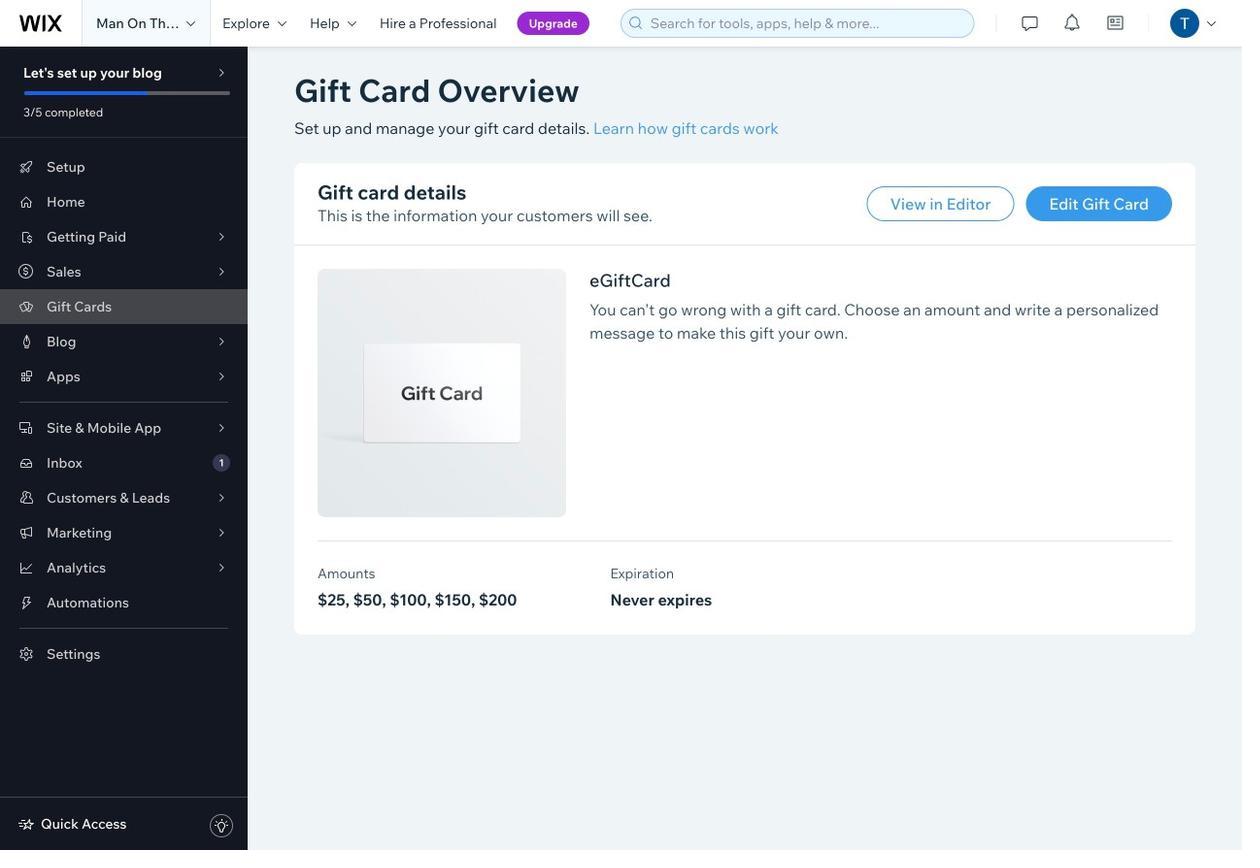 Task type: vqa. For each thing, say whether or not it's contained in the screenshot.
general-section ELEMENT
no



Task type: describe. For each thing, give the bounding box(es) containing it.
sidebar element
[[0, 47, 248, 851]]

Search for tools, apps, help & more... field
[[645, 10, 968, 37]]



